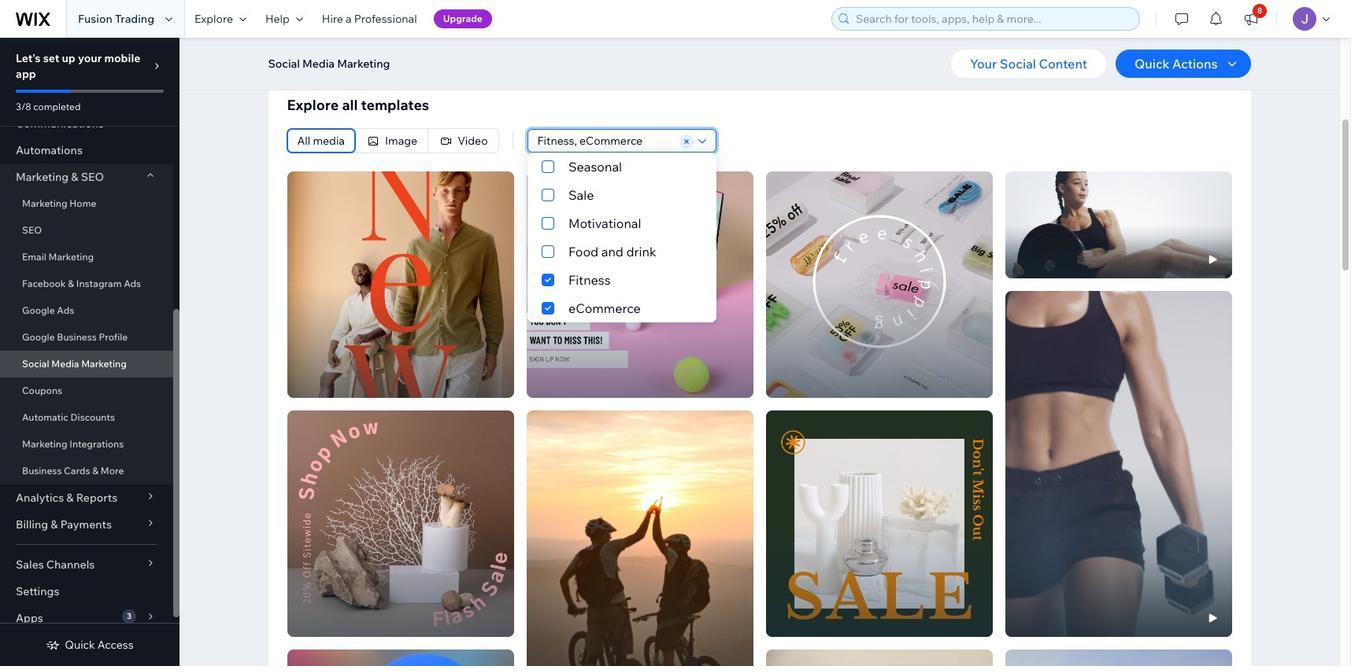 Task type: locate. For each thing, give the bounding box(es) containing it.
1 vertical spatial quick
[[65, 639, 95, 653]]

google down facebook
[[22, 305, 55, 317]]

marketing
[[337, 57, 390, 71], [16, 170, 69, 184], [22, 198, 67, 209], [49, 251, 94, 263], [81, 358, 127, 370], [22, 439, 67, 450]]

sales channels
[[16, 558, 95, 572]]

marketing up facebook & instagram ads
[[49, 251, 94, 263]]

social inside "link"
[[22, 358, 49, 370]]

let's
[[16, 51, 41, 65]]

social media marketing down google business profile
[[22, 358, 127, 370]]

quick
[[1135, 56, 1170, 72], [65, 639, 95, 653]]

& up home
[[71, 170, 78, 184]]

media down hire
[[302, 57, 335, 71]]

marketing up explore all templates
[[337, 57, 390, 71]]

email marketing link
[[0, 244, 173, 271]]

all
[[297, 134, 310, 148]]

& left more
[[92, 465, 98, 477]]

0 vertical spatial media
[[302, 57, 335, 71]]

google down google ads
[[22, 332, 55, 343]]

social media marketing inside "link"
[[22, 358, 127, 370]]

Sale checkbox
[[527, 181, 716, 209]]

apps
[[16, 612, 43, 626]]

1 horizontal spatial social media marketing
[[268, 57, 390, 71]]

sales channels button
[[0, 552, 173, 579]]

seo up the 'email' at the left
[[22, 224, 42, 236]]

google ads
[[22, 305, 74, 317]]

1 horizontal spatial social
[[268, 57, 300, 71]]

business up analytics
[[22, 465, 62, 477]]

email marketing
[[22, 251, 94, 263]]

ecommerce
[[568, 301, 640, 317]]

1 horizontal spatial seo
[[81, 170, 104, 184]]

& for seo
[[71, 170, 78, 184]]

social up coupons on the bottom left
[[22, 358, 49, 370]]

1 vertical spatial google
[[22, 332, 55, 343]]

0 vertical spatial quick
[[1135, 56, 1170, 72]]

0 vertical spatial social media marketing
[[268, 57, 390, 71]]

google business profile
[[22, 332, 128, 343]]

facebook & instagram ads
[[22, 278, 141, 290]]

0 vertical spatial google
[[22, 305, 55, 317]]

quick inside button
[[1135, 56, 1170, 72]]

1 vertical spatial explore
[[287, 96, 339, 114]]

0 horizontal spatial quick
[[65, 639, 95, 653]]

social
[[1000, 56, 1036, 72], [268, 57, 300, 71], [22, 358, 49, 370]]

2 google from the top
[[22, 332, 55, 343]]

and
[[601, 244, 623, 260]]

fusion
[[78, 12, 112, 26]]

video
[[458, 134, 488, 148]]

& inside 'dropdown button'
[[71, 170, 78, 184]]

1 horizontal spatial explore
[[287, 96, 339, 114]]

explore left help
[[195, 12, 233, 26]]

mobile
[[104, 51, 140, 65]]

integrations
[[70, 439, 124, 450]]

0 horizontal spatial ads
[[57, 305, 74, 317]]

social right your
[[1000, 56, 1036, 72]]

& inside dropdown button
[[66, 491, 74, 506]]

& inside popup button
[[51, 518, 58, 532]]

settings
[[16, 585, 59, 599]]

discounts
[[71, 412, 115, 424]]

0 vertical spatial explore
[[195, 12, 233, 26]]

8
[[1258, 6, 1262, 16]]

explore up all media button
[[287, 96, 339, 114]]

3
[[127, 612, 132, 622]]

quick left actions
[[1135, 56, 1170, 72]]

3/8 completed
[[16, 101, 81, 113]]

& for instagram
[[68, 278, 74, 290]]

quick inside sidebar element
[[65, 639, 95, 653]]

drink
[[626, 244, 656, 260]]

marketing inside button
[[337, 57, 390, 71]]

food and drink
[[568, 244, 656, 260]]

billing & payments button
[[0, 512, 173, 539]]

your
[[970, 56, 997, 72]]

all media button
[[287, 129, 355, 153]]

communications button
[[0, 110, 173, 137]]

seo
[[81, 170, 104, 184], [22, 224, 42, 236]]

& right billing
[[51, 518, 58, 532]]

1 vertical spatial ads
[[57, 305, 74, 317]]

1 vertical spatial seo
[[22, 224, 42, 236]]

explore for explore
[[195, 12, 233, 26]]

media down google business profile
[[51, 358, 79, 370]]

marketing & seo button
[[0, 164, 173, 191]]

social media marketing inside button
[[268, 57, 390, 71]]

channels
[[46, 558, 95, 572]]

sale
[[568, 187, 594, 203]]

1 google from the top
[[22, 305, 55, 317]]

home
[[70, 198, 96, 209]]

social down help button
[[268, 57, 300, 71]]

marketing down automations
[[16, 170, 69, 184]]

google ads link
[[0, 298, 173, 324]]

2 horizontal spatial social
[[1000, 56, 1036, 72]]

& right facebook
[[68, 278, 74, 290]]

your social content
[[970, 56, 1087, 72]]

0 horizontal spatial social
[[22, 358, 49, 370]]

business
[[57, 332, 97, 343], [22, 465, 62, 477]]

media inside "link"
[[51, 358, 79, 370]]

marketing down 'automatic'
[[22, 439, 67, 450]]

reports
[[76, 491, 117, 506]]

media inside button
[[302, 57, 335, 71]]

social media marketing for social media marketing button in the top of the page
[[268, 57, 390, 71]]

your social content button
[[951, 50, 1106, 78]]

quick access button
[[46, 639, 134, 653]]

upgrade button
[[434, 9, 492, 28]]

1 vertical spatial social media marketing
[[22, 358, 127, 370]]

social for social media marketing "link"
[[22, 358, 49, 370]]

quick left access
[[65, 639, 95, 653]]

&
[[71, 170, 78, 184], [68, 278, 74, 290], [92, 465, 98, 477], [66, 491, 74, 506], [51, 518, 58, 532]]

1 horizontal spatial ads
[[124, 278, 141, 290]]

image
[[385, 134, 417, 148]]

business down google ads link
[[57, 332, 97, 343]]

list box
[[527, 153, 716, 323]]

0 horizontal spatial media
[[51, 358, 79, 370]]

settings link
[[0, 579, 173, 606]]

your
[[78, 51, 102, 65]]

& left reports
[[66, 491, 74, 506]]

& for reports
[[66, 491, 74, 506]]

1 horizontal spatial media
[[302, 57, 335, 71]]

ads up google business profile
[[57, 305, 74, 317]]

explore all templates
[[287, 96, 429, 114]]

1 horizontal spatial quick
[[1135, 56, 1170, 72]]

marketing & seo
[[16, 170, 104, 184]]

Fitness checkbox
[[527, 266, 716, 295]]

0 horizontal spatial explore
[[195, 12, 233, 26]]

quick actions
[[1135, 56, 1218, 72]]

social media marketing down hire
[[268, 57, 390, 71]]

completed
[[33, 101, 81, 113]]

0 vertical spatial ads
[[124, 278, 141, 290]]

media for social media marketing button in the top of the page
[[302, 57, 335, 71]]

0 horizontal spatial social media marketing
[[22, 358, 127, 370]]

0 vertical spatial seo
[[81, 170, 104, 184]]

eCommerce checkbox
[[527, 295, 716, 323]]

1 vertical spatial media
[[51, 358, 79, 370]]

media for social media marketing "link"
[[51, 358, 79, 370]]

marketing down profile at the left of the page
[[81, 358, 127, 370]]

automations link
[[0, 137, 173, 164]]

image button
[[356, 129, 428, 153]]

marketing home
[[22, 198, 96, 209]]

ads right instagram
[[124, 278, 141, 290]]

upgrade
[[443, 13, 483, 24]]

Search for tools, apps, help & more... field
[[851, 8, 1135, 30]]

seo down automations link
[[81, 170, 104, 184]]

sales
[[16, 558, 44, 572]]

coupons link
[[0, 378, 173, 405]]



Task type: vqa. For each thing, say whether or not it's contained in the screenshot.
the leftmost SEO
yes



Task type: describe. For each thing, give the bounding box(es) containing it.
list box containing seasonal
[[527, 153, 716, 323]]

professional
[[354, 12, 417, 26]]

media
[[313, 134, 345, 148]]

social media marketing link
[[0, 351, 173, 378]]

trading
[[115, 12, 154, 26]]

Motivational checkbox
[[527, 209, 716, 238]]

communications
[[16, 117, 104, 131]]

food
[[568, 244, 598, 260]]

actions
[[1173, 56, 1218, 72]]

cards
[[64, 465, 90, 477]]

hire a professional
[[322, 12, 417, 26]]

profile
[[99, 332, 128, 343]]

sidebar element
[[0, 0, 180, 667]]

analytics
[[16, 491, 64, 506]]

access
[[97, 639, 134, 653]]

automatic discounts
[[22, 412, 115, 424]]

fitness
[[568, 272, 610, 288]]

content
[[1039, 56, 1087, 72]]

business cards & more link
[[0, 458, 173, 485]]

hire
[[322, 12, 343, 26]]

all
[[342, 96, 358, 114]]

google business profile link
[[0, 324, 173, 351]]

automatic discounts link
[[0, 405, 173, 432]]

billing
[[16, 518, 48, 532]]

coupons
[[22, 385, 62, 397]]

video button
[[428, 129, 498, 153]]

All categories field
[[533, 130, 677, 152]]

seo inside 'dropdown button'
[[81, 170, 104, 184]]

0 vertical spatial business
[[57, 332, 97, 343]]

seasonal
[[568, 159, 622, 175]]

marketing home link
[[0, 191, 173, 217]]

set
[[43, 51, 59, 65]]

social media marketing button
[[260, 52, 398, 76]]

up
[[62, 51, 75, 65]]

facebook
[[22, 278, 66, 290]]

help
[[265, 12, 290, 26]]

email
[[22, 251, 46, 263]]

instagram
[[76, 278, 122, 290]]

1 vertical spatial business
[[22, 465, 62, 477]]

analytics & reports button
[[0, 485, 173, 512]]

payments
[[60, 518, 112, 532]]

analytics & reports
[[16, 491, 117, 506]]

app
[[16, 67, 36, 81]]

0 horizontal spatial seo
[[22, 224, 42, 236]]

automations
[[16, 143, 83, 157]]

more
[[101, 465, 124, 477]]

automatic
[[22, 412, 68, 424]]

social for social media marketing button in the top of the page
[[268, 57, 300, 71]]

marketing inside 'link'
[[49, 251, 94, 263]]

business cards & more
[[22, 465, 124, 477]]

templates
[[361, 96, 429, 114]]

marketing inside "link"
[[81, 358, 127, 370]]

quick actions button
[[1116, 50, 1251, 78]]

google for google business profile
[[22, 332, 55, 343]]

help button
[[256, 0, 312, 38]]

marketing integrations
[[22, 439, 124, 450]]

social media marketing for social media marketing "link"
[[22, 358, 127, 370]]

let's set up your mobile app
[[16, 51, 140, 81]]

explore for explore all templates
[[287, 96, 339, 114]]

& for payments
[[51, 518, 58, 532]]

billing & payments
[[16, 518, 112, 532]]

fusion trading
[[78, 12, 154, 26]]

marketing integrations link
[[0, 432, 173, 458]]

marketing inside 'dropdown button'
[[16, 170, 69, 184]]

a
[[346, 12, 352, 26]]

all media
[[297, 134, 345, 148]]

hire a professional link
[[312, 0, 427, 38]]

3/8
[[16, 101, 31, 113]]

quick access
[[65, 639, 134, 653]]

8 button
[[1234, 0, 1269, 38]]

marketing down marketing & seo
[[22, 198, 67, 209]]

facebook & instagram ads link
[[0, 271, 173, 298]]

quick for quick actions
[[1135, 56, 1170, 72]]

quick for quick access
[[65, 639, 95, 653]]

Food and drink checkbox
[[527, 238, 716, 266]]

seo link
[[0, 217, 173, 244]]

google for google ads
[[22, 305, 55, 317]]

Seasonal checkbox
[[527, 153, 716, 181]]



